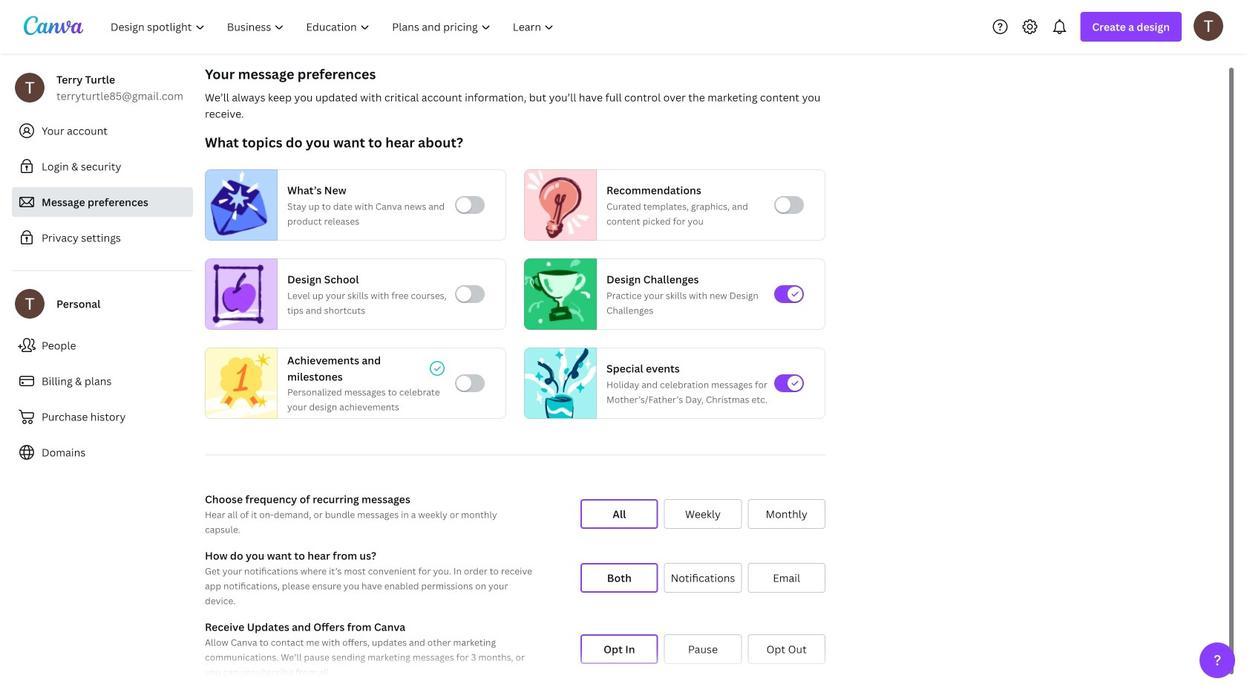 Task type: describe. For each thing, give the bounding box(es) containing it.
terry turtle image
[[1194, 11, 1224, 41]]

top level navigation element
[[101, 12, 567, 42]]



Task type: vqa. For each thing, say whether or not it's contained in the screenshot.
And inside the Make sure your logo sends the right message before deciding on colors. If you begin in black and white, you'll be able to focus on the idea first. Then you can choose a
no



Task type: locate. For each thing, give the bounding box(es) containing it.
topic image
[[206, 169, 271, 241], [525, 169, 591, 241], [206, 258, 271, 330], [525, 258, 591, 330], [206, 344, 277, 422], [525, 344, 596, 422]]

None button
[[581, 499, 659, 529], [665, 499, 742, 529], [748, 499, 826, 529], [581, 563, 659, 593], [665, 563, 742, 593], [748, 563, 826, 593], [581, 634, 659, 664], [665, 634, 742, 664], [748, 634, 826, 664], [581, 499, 659, 529], [665, 499, 742, 529], [748, 499, 826, 529], [581, 563, 659, 593], [665, 563, 742, 593], [748, 563, 826, 593], [581, 634, 659, 664], [665, 634, 742, 664], [748, 634, 826, 664]]



